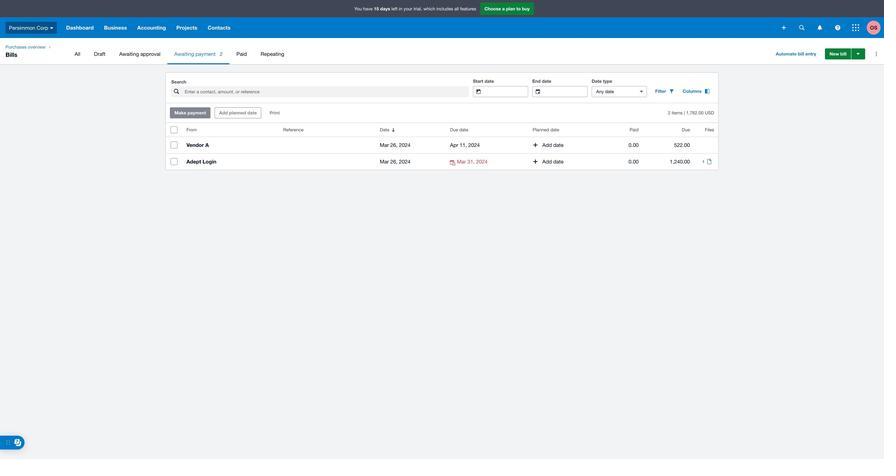 Task type: describe. For each thing, give the bounding box(es) containing it.
list of all the bills element
[[166, 123, 719, 170]]

2 horizontal spatial svg image
[[818, 25, 823, 30]]

Enter a contact, amount, or reference field
[[184, 87, 469, 97]]



Task type: vqa. For each thing, say whether or not it's contained in the screenshot.
Intro Banner body element
no



Task type: locate. For each thing, give the bounding box(es) containing it.
menu
[[68, 44, 767, 64]]

0 horizontal spatial svg image
[[783, 26, 787, 30]]

navigation
[[0, 38, 885, 64]]

banner
[[0, 0, 885, 38]]

2 horizontal spatial svg image
[[853, 24, 860, 31]]

overdue icon image
[[451, 160, 457, 166]]

file attachments image
[[707, 159, 713, 164]]

svg image
[[853, 24, 860, 31], [836, 25, 841, 30], [783, 26, 787, 30]]

svg image
[[800, 25, 805, 30], [818, 25, 823, 30], [50, 27, 53, 29]]

0 horizontal spatial svg image
[[50, 27, 53, 29]]

1 horizontal spatial svg image
[[836, 25, 841, 30]]

overflow menu image
[[870, 47, 884, 61]]

None field
[[487, 86, 528, 97], [546, 86, 588, 97], [593, 86, 634, 97], [487, 86, 528, 97], [546, 86, 588, 97], [593, 86, 634, 97]]

1 horizontal spatial svg image
[[800, 25, 805, 30]]



